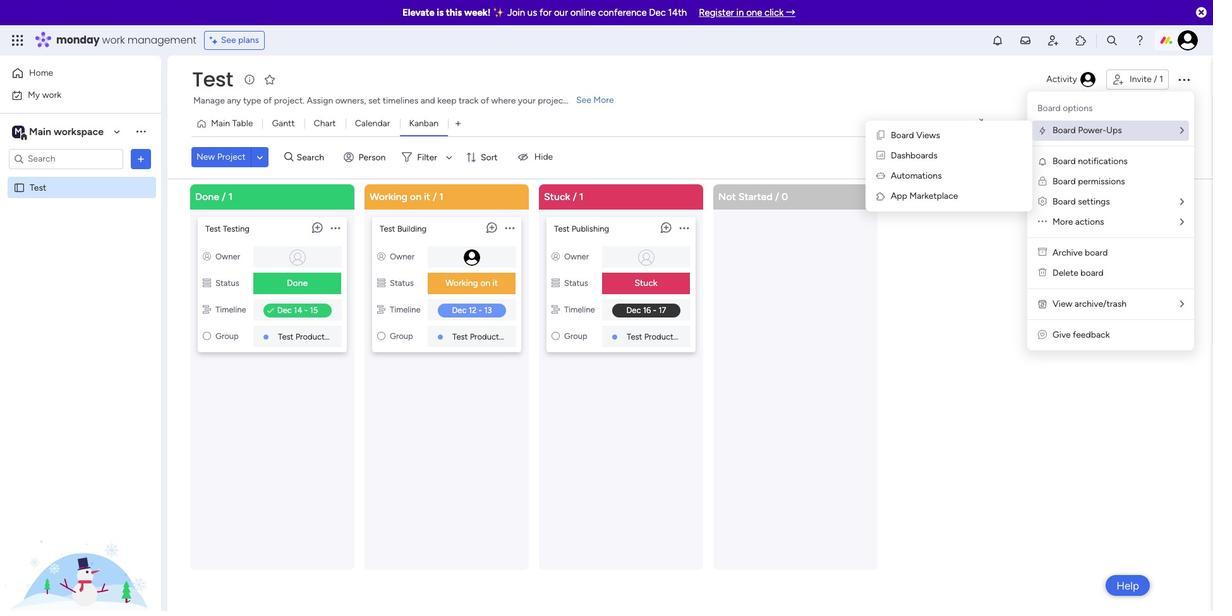 Task type: locate. For each thing, give the bounding box(es) containing it.
2 horizontal spatial v2 sun outline image
[[552, 331, 560, 341]]

3 v2 sun outline image from the left
[[552, 331, 560, 341]]

1 horizontal spatial pipeline
[[512, 332, 541, 342]]

activity
[[1047, 74, 1077, 85]]

give feedback
[[1053, 330, 1110, 341]]

1 v2 status outline image from the left
[[377, 278, 385, 288]]

work right monday
[[102, 33, 125, 47]]

notifications
[[1078, 156, 1128, 167]]

v2 search image
[[284, 150, 294, 165]]

stuck
[[544, 191, 570, 203], [635, 278, 658, 288]]

0 vertical spatial see
[[221, 35, 236, 45]]

of right track
[[481, 95, 489, 106]]

stuck / 1
[[544, 191, 584, 203]]

register in one click → link
[[699, 7, 796, 18]]

1 horizontal spatial on
[[480, 278, 490, 288]]

board right "v2 views icon"
[[891, 130, 914, 141]]

board right v2 permission outline icon
[[1053, 176, 1076, 187]]

0 horizontal spatial timeline
[[215, 305, 246, 314]]

dapulse person column image
[[203, 252, 211, 261], [552, 252, 560, 261]]

test production pipeline
[[278, 332, 367, 342], [452, 332, 541, 342], [627, 332, 716, 342]]

gantt
[[272, 118, 295, 129]]

3 group from the left
[[564, 331, 588, 341]]

1 horizontal spatial status
[[390, 278, 414, 288]]

apps image
[[1075, 34, 1087, 47]]

0 vertical spatial it
[[424, 191, 430, 203]]

0 horizontal spatial stuck
[[544, 191, 570, 203]]

see for see more
[[576, 95, 591, 106]]

more right project
[[594, 95, 614, 106]]

archive
[[1053, 248, 1083, 258]]

add view image
[[456, 119, 461, 129]]

1 right invite at top
[[1160, 74, 1163, 85]]

permissions
[[1078, 176, 1125, 187]]

gantt button
[[263, 114, 304, 134]]

board views
[[891, 130, 940, 141]]

0 horizontal spatial done
[[195, 191, 219, 203]]

0 horizontal spatial owner
[[215, 252, 240, 261]]

1 horizontal spatial timeline
[[390, 305, 421, 314]]

hide button
[[509, 147, 561, 168]]

board for board permissions
[[1053, 176, 1076, 187]]

view archive/trash
[[1053, 299, 1127, 310]]

v2 sun outline image for stuck / 1
[[552, 331, 560, 341]]

1 production from the left
[[295, 332, 336, 342]]

1 of from the left
[[263, 95, 272, 106]]

list arrow image for view archive/trash
[[1180, 300, 1184, 309]]

2 dapulse person column image from the left
[[552, 252, 560, 261]]

pipeline for done / 1
[[338, 332, 367, 342]]

status down test building at the top
[[390, 278, 414, 288]]

home
[[29, 68, 53, 78]]

1 horizontal spatial owner
[[390, 252, 415, 261]]

app
[[891, 191, 907, 202]]

options image
[[1177, 72, 1192, 87], [135, 153, 147, 165], [331, 218, 340, 239], [680, 218, 689, 239]]

/ up "test testing"
[[222, 191, 226, 203]]

1 horizontal spatial done
[[287, 278, 308, 288]]

our
[[554, 7, 568, 18]]

1 horizontal spatial stuck
[[635, 278, 658, 288]]

main inside workspace selection element
[[29, 125, 51, 137]]

/
[[1154, 74, 1157, 85], [222, 191, 226, 203], [433, 191, 437, 203], [573, 191, 577, 203], [775, 191, 779, 203]]

1 vertical spatial on
[[480, 278, 490, 288]]

0 horizontal spatial work
[[42, 89, 61, 100]]

of right type in the top left of the page
[[263, 95, 272, 106]]

0 horizontal spatial production
[[295, 332, 336, 342]]

Search in workspace field
[[27, 152, 106, 166]]

2 small timeline column outline image from the left
[[552, 305, 560, 314]]

0 vertical spatial on
[[410, 191, 422, 203]]

2 production from the left
[[470, 332, 510, 342]]

set
[[368, 95, 381, 106]]

owner for done
[[215, 252, 240, 261]]

/ up test publishing
[[573, 191, 577, 203]]

search everything image
[[1106, 34, 1118, 47]]

0 horizontal spatial small timeline column outline image
[[377, 305, 385, 314]]

0 horizontal spatial test production pipeline
[[278, 332, 367, 342]]

of
[[263, 95, 272, 106], [481, 95, 489, 106]]

more
[[594, 95, 614, 106], [1053, 217, 1073, 227]]

main left table
[[211, 118, 230, 129]]

1 horizontal spatial production
[[470, 332, 510, 342]]

0 horizontal spatial it
[[424, 191, 430, 203]]

1 vertical spatial stuck
[[635, 278, 658, 288]]

dapulse person column image
[[377, 252, 385, 261]]

0 horizontal spatial on
[[410, 191, 422, 203]]

2 status from the left
[[390, 278, 414, 288]]

2 owner from the left
[[390, 252, 415, 261]]

owner down "test testing"
[[215, 252, 240, 261]]

1 timeline from the left
[[215, 305, 246, 314]]

notifications image
[[991, 34, 1004, 47]]

see right project
[[576, 95, 591, 106]]

0 vertical spatial work
[[102, 33, 125, 47]]

more actions
[[1053, 217, 1104, 227]]

main
[[211, 118, 230, 129], [29, 125, 51, 137]]

see inside see more link
[[576, 95, 591, 106]]

chart
[[314, 118, 336, 129]]

join
[[507, 7, 525, 18]]

1 small timeline column outline image from the left
[[377, 305, 385, 314]]

1 horizontal spatial v2 sun outline image
[[377, 331, 385, 341]]

menu
[[1027, 92, 1194, 351]]

3 list arrow image from the top
[[1180, 300, 1184, 309]]

workspace selection element
[[12, 124, 106, 141]]

2 horizontal spatial timeline
[[564, 305, 595, 314]]

/ inside invite / 1 button
[[1154, 74, 1157, 85]]

board for board power-ups
[[1053, 125, 1076, 136]]

1 horizontal spatial see
[[576, 95, 591, 106]]

test list box
[[0, 174, 161, 369]]

board down archive board
[[1081, 268, 1104, 279]]

delete board
[[1053, 268, 1104, 279]]

0 horizontal spatial v2 status outline image
[[377, 278, 385, 288]]

work right the "my"
[[42, 89, 61, 100]]

1 vertical spatial list arrow image
[[1180, 218, 1184, 227]]

give
[[1053, 330, 1071, 341]]

options image
[[505, 218, 515, 239]]

timeline
[[215, 305, 246, 314], [390, 305, 421, 314], [564, 305, 595, 314]]

invite / 1
[[1130, 74, 1163, 85]]

2 test production pipeline from the left
[[452, 332, 541, 342]]

james peterson image
[[1178, 30, 1198, 51]]

/ left "0"
[[775, 191, 779, 203]]

done for done / 1
[[195, 191, 219, 203]]

3 test production pipeline from the left
[[627, 332, 716, 342]]

0 horizontal spatial dapulse person column image
[[203, 252, 211, 261]]

1 vertical spatial it
[[493, 278, 498, 288]]

board up board power-ups image
[[1038, 103, 1061, 114]]

add to favorites image
[[263, 73, 276, 86]]

Test field
[[189, 65, 236, 94]]

2 group from the left
[[390, 331, 413, 341]]

table
[[232, 118, 253, 129]]

1 up test publishing
[[579, 191, 584, 203]]

autopilot image
[[1102, 115, 1113, 131]]

1 horizontal spatial test production pipeline
[[452, 332, 541, 342]]

stuck for stuck
[[635, 278, 658, 288]]

track
[[459, 95, 479, 106]]

1 pipeline from the left
[[338, 332, 367, 342]]

where
[[491, 95, 516, 106]]

1 vertical spatial work
[[42, 89, 61, 100]]

1 group from the left
[[215, 331, 239, 341]]

test testing
[[205, 224, 250, 233]]

row group
[[188, 184, 885, 612]]

dapulse checkmark sign image
[[267, 304, 274, 319]]

1 test production pipeline from the left
[[278, 332, 367, 342]]

work inside my work button
[[42, 89, 61, 100]]

work
[[102, 33, 125, 47], [42, 89, 61, 100]]

kanban
[[409, 118, 439, 129]]

1 vertical spatial more
[[1053, 217, 1073, 227]]

owner right dapulse person column icon
[[390, 252, 415, 261]]

not
[[718, 191, 736, 203]]

2 v2 status outline image from the left
[[552, 278, 560, 288]]

board right board power-ups image
[[1053, 125, 1076, 136]]

1 horizontal spatial working
[[445, 278, 478, 288]]

main table button
[[191, 114, 263, 134]]

see plans button
[[204, 31, 265, 50]]

elevate
[[402, 7, 435, 18]]

list arrow image
[[1180, 126, 1184, 135], [1180, 218, 1184, 227], [1180, 300, 1184, 309]]

Search field
[[294, 149, 331, 166]]

main right workspace 'icon'
[[29, 125, 51, 137]]

v2 status outline image down test publishing
[[552, 278, 560, 288]]

3 pipeline from the left
[[687, 332, 716, 342]]

3 production from the left
[[644, 332, 685, 342]]

calendar button
[[345, 114, 400, 134]]

register
[[699, 7, 734, 18]]

started
[[739, 191, 773, 203]]

dapulse person column image up v2 status outline icon
[[203, 252, 211, 261]]

1 vertical spatial board
[[1081, 268, 1104, 279]]

v2 automations outline image
[[876, 171, 885, 181]]

it for working on it / 1
[[424, 191, 430, 203]]

0 horizontal spatial status
[[215, 278, 239, 288]]

building
[[397, 224, 427, 233]]

help button
[[1106, 576, 1150, 597]]

0 horizontal spatial group
[[215, 331, 239, 341]]

1 horizontal spatial small timeline column outline image
[[552, 305, 560, 314]]

1 horizontal spatial group
[[390, 331, 413, 341]]

2 horizontal spatial owner
[[564, 252, 589, 261]]

0 horizontal spatial more
[[594, 95, 614, 106]]

1 up "test testing"
[[228, 191, 233, 203]]

3 timeline from the left
[[564, 305, 595, 314]]

status right v2 status outline icon
[[215, 278, 239, 288]]

1 vertical spatial see
[[576, 95, 591, 106]]

0 horizontal spatial v2 sun outline image
[[203, 331, 211, 341]]

2 vertical spatial list arrow image
[[1180, 300, 1184, 309]]

type
[[243, 95, 261, 106]]

board for archive board
[[1085, 248, 1108, 258]]

see inside see plans "button"
[[221, 35, 236, 45]]

it
[[424, 191, 430, 203], [493, 278, 498, 288]]

0 vertical spatial board
[[1085, 248, 1108, 258]]

stuck for stuck / 1
[[544, 191, 570, 203]]

1 horizontal spatial v2 status outline image
[[552, 278, 560, 288]]

status down test publishing
[[564, 278, 588, 288]]

board up delete board
[[1085, 248, 1108, 258]]

elevate is this week! ✨ join us for our online conference dec 14th
[[402, 7, 687, 18]]

dapulse person column image down test publishing
[[552, 252, 560, 261]]

0 horizontal spatial working
[[370, 191, 408, 203]]

1 horizontal spatial more
[[1053, 217, 1073, 227]]

/ right invite at top
[[1154, 74, 1157, 85]]

on for working on it
[[480, 278, 490, 288]]

1 owner from the left
[[215, 252, 240, 261]]

show board description image
[[242, 73, 257, 86]]

menu containing board options
[[1027, 92, 1194, 351]]

0 horizontal spatial see
[[221, 35, 236, 45]]

1 status from the left
[[215, 278, 239, 288]]

2 v2 sun outline image from the left
[[377, 331, 385, 341]]

one
[[746, 7, 762, 18]]

2 horizontal spatial test production pipeline
[[627, 332, 716, 342]]

see left plans
[[221, 35, 236, 45]]

0 horizontal spatial main
[[29, 125, 51, 137]]

project.
[[274, 95, 305, 106]]

0 horizontal spatial pipeline
[[338, 332, 367, 342]]

v2 status outline image
[[377, 278, 385, 288], [552, 278, 560, 288]]

1 vertical spatial working
[[445, 278, 478, 288]]

owner
[[215, 252, 240, 261], [390, 252, 415, 261], [564, 252, 589, 261]]

more right more dots image
[[1053, 217, 1073, 227]]

work for monday
[[102, 33, 125, 47]]

board notifications image
[[1038, 157, 1048, 167]]

3 status from the left
[[564, 278, 588, 288]]

board for board options
[[1038, 103, 1061, 114]]

invite / 1 button
[[1106, 70, 1169, 90]]

small timeline column outline image
[[377, 305, 385, 314], [552, 305, 560, 314]]

register in one click →
[[699, 7, 796, 18]]

integrate
[[991, 118, 1028, 129]]

1 horizontal spatial it
[[493, 278, 498, 288]]

2 of from the left
[[481, 95, 489, 106]]

invite
[[1130, 74, 1152, 85]]

1 v2 sun outline image from the left
[[203, 331, 211, 341]]

0 vertical spatial done
[[195, 191, 219, 203]]

0 horizontal spatial of
[[263, 95, 272, 106]]

row group containing done
[[188, 184, 885, 612]]

1 inside button
[[1160, 74, 1163, 85]]

0 vertical spatial list arrow image
[[1180, 126, 1184, 135]]

1 horizontal spatial dapulse person column image
[[552, 252, 560, 261]]

board right the board notifications icon
[[1053, 156, 1076, 167]]

manage any type of project. assign owners, set timelines and keep track of where your project stands.
[[193, 95, 597, 106]]

owner down test publishing
[[564, 252, 589, 261]]

2 list arrow image from the top
[[1180, 218, 1184, 227]]

see more
[[576, 95, 614, 106]]

1 dapulse person column image from the left
[[203, 252, 211, 261]]

sort
[[481, 152, 498, 163]]

is
[[437, 7, 444, 18]]

2 horizontal spatial group
[[564, 331, 588, 341]]

main inside button
[[211, 118, 230, 129]]

v2 sun outline image
[[203, 331, 211, 341], [377, 331, 385, 341], [552, 331, 560, 341]]

2 horizontal spatial status
[[564, 278, 588, 288]]

0 vertical spatial stuck
[[544, 191, 570, 203]]

v2 status outline image down dapulse person column icon
[[377, 278, 385, 288]]

workspace image
[[12, 125, 25, 139]]

v2 status outline image for working on it
[[377, 278, 385, 288]]

monday
[[56, 33, 100, 47]]

1 horizontal spatial work
[[102, 33, 125, 47]]

board right 'dapulse admin menu' image
[[1053, 197, 1076, 207]]

person
[[359, 152, 386, 163]]

2 horizontal spatial production
[[644, 332, 685, 342]]

inbox image
[[1019, 34, 1032, 47]]

1 horizontal spatial main
[[211, 118, 230, 129]]

person button
[[338, 147, 393, 168]]

collapse board header image
[[1181, 119, 1191, 129]]

settings
[[1078, 197, 1110, 207]]

lottie animation element
[[0, 484, 161, 612]]

1 vertical spatial done
[[287, 278, 308, 288]]

invite members image
[[1047, 34, 1060, 47]]

board power-ups image
[[1038, 126, 1048, 136]]

option
[[0, 176, 161, 179]]

3 owner from the left
[[564, 252, 589, 261]]

0 vertical spatial working
[[370, 191, 408, 203]]

1 list arrow image from the top
[[1180, 126, 1184, 135]]

done
[[195, 191, 219, 203], [287, 278, 308, 288]]

angle down image
[[257, 153, 263, 162]]

on
[[410, 191, 422, 203], [480, 278, 490, 288]]

2 pipeline from the left
[[512, 332, 541, 342]]

1 horizontal spatial of
[[481, 95, 489, 106]]

production
[[295, 332, 336, 342], [470, 332, 510, 342], [644, 332, 685, 342]]

2 horizontal spatial pipeline
[[687, 332, 716, 342]]

board
[[1085, 248, 1108, 258], [1081, 268, 1104, 279]]

2 timeline from the left
[[390, 305, 421, 314]]



Task type: vqa. For each thing, say whether or not it's contained in the screenshot.
the Columns
no



Task type: describe. For each thing, give the bounding box(es) containing it.
and
[[421, 95, 435, 106]]

dapulse archived image
[[1038, 248, 1047, 258]]

board options
[[1038, 103, 1093, 114]]

view
[[1053, 299, 1073, 310]]

test production pipeline for working on it / 1
[[452, 332, 541, 342]]

dec
[[649, 7, 666, 18]]

timeline for working
[[390, 305, 421, 314]]

conference
[[598, 7, 647, 18]]

select product image
[[11, 34, 24, 47]]

0 vertical spatial more
[[594, 95, 614, 106]]

help image
[[1134, 34, 1146, 47]]

status for done
[[215, 278, 239, 288]]

board settings
[[1053, 197, 1110, 207]]

more dots image
[[1038, 217, 1047, 227]]

v2 permission outline image
[[1039, 176, 1046, 187]]

list arrow image for more actions
[[1180, 218, 1184, 227]]

working for working on it / 1
[[370, 191, 408, 203]]

delete
[[1053, 268, 1079, 279]]

project
[[538, 95, 567, 106]]

assign
[[307, 95, 333, 106]]

not started / 0
[[718, 191, 788, 203]]

monday work management
[[56, 33, 196, 47]]

my work
[[28, 89, 61, 100]]

main for main workspace
[[29, 125, 51, 137]]

test inside list box
[[30, 182, 46, 193]]

us
[[528, 7, 537, 18]]

owner for working
[[390, 252, 415, 261]]

calendar
[[355, 118, 390, 129]]

production for stuck / 1
[[644, 332, 685, 342]]

main workspace
[[29, 125, 104, 137]]

/ for done
[[222, 191, 226, 203]]

dapulse person column image for stuck / 1
[[552, 252, 560, 261]]

see plans
[[221, 35, 259, 45]]

app marketplace image
[[876, 191, 886, 202]]

v2 delete line image
[[1038, 268, 1047, 279]]

1 for stuck / 1
[[579, 191, 584, 203]]

new
[[197, 152, 215, 163]]

new project
[[197, 152, 246, 163]]

/ down filter
[[433, 191, 437, 203]]

dashboards
[[891, 150, 938, 161]]

pipeline for stuck / 1
[[687, 332, 716, 342]]

power-
[[1078, 125, 1107, 136]]

working on it
[[445, 278, 498, 288]]

production for done / 1
[[295, 332, 336, 342]]

board for delete board
[[1081, 268, 1104, 279]]

any
[[227, 95, 241, 106]]

archive board
[[1053, 248, 1108, 258]]

view archive/trash image
[[1038, 300, 1048, 310]]

automations
[[891, 171, 942, 181]]

plans
[[238, 35, 259, 45]]

v2 status outline image for stuck
[[552, 278, 560, 288]]

public board image
[[13, 182, 25, 194]]

/ for invite
[[1154, 74, 1157, 85]]

app marketplace
[[891, 191, 958, 202]]

small timeline column outline image for stuck / 1
[[552, 305, 560, 314]]

ups
[[1107, 125, 1122, 136]]

workspace options image
[[135, 125, 147, 138]]

owner for stuck
[[564, 252, 589, 261]]

my work button
[[8, 85, 136, 105]]

status for working
[[390, 278, 414, 288]]

main for main table
[[211, 118, 230, 129]]

v2 views icon image
[[877, 130, 884, 141]]

in
[[737, 7, 744, 18]]

marketplace
[[910, 191, 958, 202]]

timeline for done
[[215, 305, 246, 314]]

v2 status outline image
[[203, 278, 211, 288]]

→
[[786, 7, 796, 18]]

v2 user feedback image
[[1038, 330, 1047, 341]]

publishing
[[572, 224, 609, 233]]

stands.
[[569, 95, 597, 106]]

see more link
[[575, 94, 615, 107]]

group for done
[[215, 331, 239, 341]]

small timeline column outline image
[[203, 305, 211, 314]]

timelines
[[383, 95, 418, 106]]

help
[[1117, 580, 1139, 592]]

14th
[[668, 7, 687, 18]]

done / 1
[[195, 191, 233, 203]]

click
[[765, 7, 784, 18]]

board for board views
[[891, 130, 914, 141]]

dapulse admin menu image
[[1038, 197, 1047, 207]]

test production pipeline for done / 1
[[278, 332, 367, 342]]

for
[[540, 7, 552, 18]]

it for working on it
[[493, 278, 498, 288]]

work for my
[[42, 89, 61, 100]]

0
[[782, 191, 788, 203]]

sort button
[[461, 147, 505, 168]]

chart button
[[304, 114, 345, 134]]

lottie animation image
[[0, 484, 161, 612]]

arrow down image
[[442, 150, 457, 165]]

manage
[[193, 95, 225, 106]]

working for working on it
[[445, 278, 478, 288]]

automate
[[1118, 118, 1158, 129]]

options
[[1063, 103, 1093, 114]]

owners,
[[335, 95, 366, 106]]

working on it / 1
[[370, 191, 444, 203]]

list arrow image for board power-ups
[[1180, 126, 1184, 135]]

1 down arrow down image
[[439, 191, 444, 203]]

your
[[518, 95, 536, 106]]

test building
[[380, 224, 427, 233]]

management
[[127, 33, 196, 47]]

v2 overview line image
[[877, 150, 885, 161]]

on for working on it / 1
[[410, 191, 422, 203]]

v2 sun outline image for done / 1
[[203, 331, 211, 341]]

done for done
[[287, 278, 308, 288]]

test production pipeline for stuck / 1
[[627, 332, 716, 342]]

list arrow image
[[1180, 198, 1184, 207]]

test publishing
[[554, 224, 609, 233]]

feedback
[[1073, 330, 1110, 341]]

this
[[446, 7, 462, 18]]

✨
[[493, 7, 505, 18]]

board for board notifications
[[1053, 156, 1076, 167]]

board notifications
[[1053, 156, 1128, 167]]

main table
[[211, 118, 253, 129]]

board for board settings
[[1053, 197, 1076, 207]]

new project button
[[191, 147, 251, 168]]

my
[[28, 89, 40, 100]]

pipeline for working on it / 1
[[512, 332, 541, 342]]

1 for done / 1
[[228, 191, 233, 203]]

week!
[[464, 7, 491, 18]]

group for working
[[390, 331, 413, 341]]

kanban button
[[400, 114, 448, 134]]

production for working on it / 1
[[470, 332, 510, 342]]

workspace
[[54, 125, 104, 137]]

dapulse integrations image
[[977, 119, 986, 129]]

online
[[570, 7, 596, 18]]

see for see plans
[[221, 35, 236, 45]]

dapulse person column image for done / 1
[[203, 252, 211, 261]]

1 for invite / 1
[[1160, 74, 1163, 85]]

archive/trash
[[1075, 299, 1127, 310]]

status for stuck
[[564, 278, 588, 288]]

/ for stuck
[[573, 191, 577, 203]]

v2 sun outline image for working on it / 1
[[377, 331, 385, 341]]

actions
[[1075, 217, 1104, 227]]

small timeline column outline image for working on it / 1
[[377, 305, 385, 314]]

timeline for stuck
[[564, 305, 595, 314]]

group for stuck
[[564, 331, 588, 341]]



